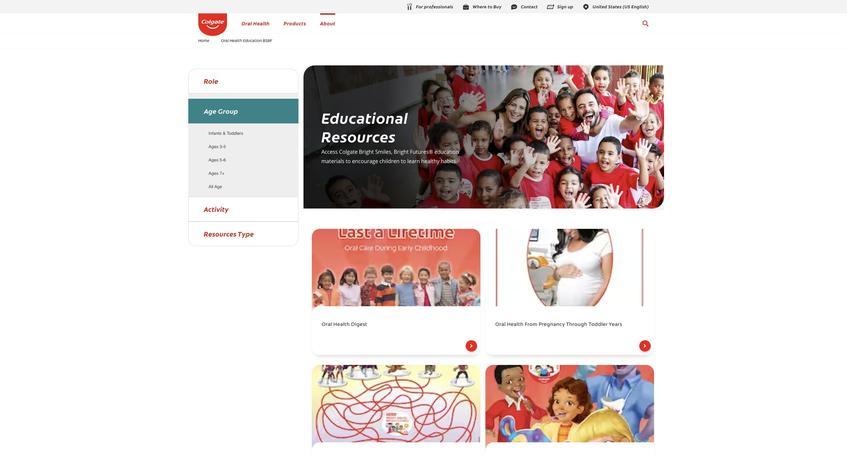Task type: locate. For each thing, give the bounding box(es) containing it.
to down 'colgate'
[[346, 158, 351, 165]]

type
[[238, 229, 254, 238]]

age right all
[[215, 184, 222, 189]]

filters search field containing age group
[[188, 94, 298, 197]]

ages
[[209, 144, 218, 149], [209, 158, 218, 163], [209, 171, 218, 176]]

group
[[218, 107, 238, 116]]

age group
[[204, 107, 238, 116]]

age inside option
[[215, 184, 222, 189]]

oral left the from
[[495, 323, 506, 328]]

Infants & Toddlers checkbox
[[195, 128, 291, 139]]

health for oral health
[[253, 20, 270, 27]]

2 filters search field from the top
[[188, 94, 298, 197]]

health left education
[[230, 38, 242, 43]]

ages left 3-
[[209, 144, 218, 149]]

0 horizontal spatial to
[[346, 158, 351, 165]]

3 ages from the top
[[209, 171, 218, 176]]

resources inside educational resources access colgate bright smiles, bright futures® education materials to encourage children to learn healthy habits.
[[321, 126, 396, 147]]

ages left the 7+
[[209, 171, 218, 176]]

1 horizontal spatial resources
[[321, 126, 396, 147]]

about
[[320, 20, 335, 27]]

resources
[[321, 126, 396, 147], [204, 229, 237, 238]]

ages left 5-
[[209, 158, 218, 163]]

age
[[204, 107, 217, 116], [215, 184, 222, 189]]

contact icon image
[[510, 3, 518, 11]]

oral health digest
[[322, 323, 367, 328]]

1 vertical spatial age
[[215, 184, 222, 189]]

bsbf
[[263, 38, 272, 43]]

Ages 3-5 checkbox
[[195, 142, 291, 152]]

oral for oral health education bsbf
[[221, 38, 229, 43]]

children smiling at bsbf colgate event in brazil image
[[303, 65, 664, 209]]

filters search field
[[188, 69, 298, 94], [188, 94, 298, 197], [188, 197, 298, 222], [188, 222, 298, 246]]

encourage
[[352, 158, 378, 165]]

filters search field containing role
[[188, 69, 298, 94]]

ages for ages 5-6
[[209, 158, 218, 163]]

health left digest
[[334, 323, 350, 328]]

materials
[[321, 158, 344, 165]]

1 ages from the top
[[209, 144, 218, 149]]

2 ages from the top
[[209, 158, 218, 163]]

futures®
[[410, 148, 433, 156]]

oral health from pregnancy through toddler years
[[495, 323, 622, 328]]

all
[[209, 184, 213, 189]]

education
[[243, 38, 262, 43]]

oral health education bsbf
[[221, 38, 272, 43]]

All Age checkbox
[[195, 182, 291, 192]]

access
[[321, 148, 338, 156]]

oral left digest
[[322, 323, 332, 328]]

4 filters search field from the top
[[188, 222, 298, 246]]

age group button
[[188, 99, 298, 124]]

digest
[[351, 323, 367, 328]]

health up bsbf
[[253, 20, 270, 27]]

1 vertical spatial resources
[[204, 229, 237, 238]]

filters search field containing resources type
[[188, 222, 298, 246]]

ages for ages 3-5
[[209, 144, 218, 149]]

bright
[[359, 148, 374, 156], [394, 148, 409, 156]]

ages inside checkbox
[[209, 171, 218, 176]]

bright up children
[[394, 148, 409, 156]]

home
[[198, 38, 209, 43]]

oral up oral health education bsbf
[[242, 20, 252, 27]]

resources up 'colgate'
[[321, 126, 396, 147]]

health
[[253, 20, 270, 27], [230, 38, 242, 43], [334, 323, 350, 328], [507, 323, 524, 328]]

1 horizontal spatial bright
[[394, 148, 409, 156]]

1 vertical spatial ages
[[209, 158, 218, 163]]

to
[[346, 158, 351, 165], [401, 158, 406, 165]]

products button
[[284, 20, 306, 27]]

to left the learn
[[401, 158, 406, 165]]

ages 5-6
[[209, 158, 226, 163]]

health left the from
[[507, 323, 524, 328]]

2 vertical spatial ages
[[209, 171, 218, 176]]

oral for oral health
[[242, 20, 252, 27]]

1 to from the left
[[346, 158, 351, 165]]

toddlers
[[227, 131, 243, 136]]

6
[[224, 158, 226, 163]]

oral health education bsbf link
[[217, 38, 277, 43]]

smiles,
[[375, 148, 393, 156]]

oral inside "link"
[[322, 323, 332, 328]]

3 filters search field from the top
[[188, 197, 298, 222]]

bright up encourage
[[359, 148, 374, 156]]

1 horizontal spatial to
[[401, 158, 406, 165]]

age left the 'group'
[[204, 107, 217, 116]]

0 vertical spatial resources
[[321, 126, 396, 147]]

0 horizontal spatial resources
[[204, 229, 237, 238]]

home link
[[194, 38, 214, 43]]

Ages 7+ checkbox
[[195, 168, 291, 179]]

0 vertical spatial age
[[204, 107, 217, 116]]

health inside "link"
[[334, 323, 350, 328]]

ages 3-5
[[209, 144, 226, 149]]

oral
[[242, 20, 252, 27], [221, 38, 229, 43], [322, 323, 332, 328], [495, 323, 506, 328]]

resources down "activity"
[[204, 229, 237, 238]]

1 filters search field from the top
[[188, 69, 298, 94]]

0 vertical spatial ages
[[209, 144, 218, 149]]

oral down "colgate® logo"
[[221, 38, 229, 43]]

role button
[[189, 74, 298, 88]]

educational resources access colgate bright smiles, bright futures® education materials to encourage children to learn healthy habits.
[[321, 107, 459, 165]]

through
[[566, 323, 587, 328]]

0 horizontal spatial bright
[[359, 148, 374, 156]]

None search field
[[642, 17, 649, 30]]



Task type: vqa. For each thing, say whether or not it's contained in the screenshot.
Ratings & Reviews
no



Task type: describe. For each thing, give the bounding box(es) containing it.
education
[[435, 148, 459, 156]]

activity button
[[189, 203, 298, 216]]

oral health
[[242, 20, 270, 27]]

educational
[[321, 107, 408, 128]]

ages 7+
[[209, 171, 225, 176]]

activity
[[204, 205, 229, 214]]

products
[[284, 20, 306, 27]]

sign up icon image
[[547, 3, 555, 11]]

infants & toddlers
[[209, 131, 243, 136]]

pregnancy
[[539, 323, 565, 328]]

location icon image
[[582, 3, 590, 11]]

health for oral health from pregnancy through toddler years
[[507, 323, 524, 328]]

healthy
[[421, 158, 440, 165]]

resources type
[[204, 229, 254, 238]]

colgate
[[339, 148, 358, 156]]

all age
[[209, 184, 222, 189]]

colgate® logo image
[[198, 13, 227, 36]]

about button
[[320, 20, 335, 27]]

infants
[[209, 131, 222, 136]]

filters search field containing activity
[[188, 197, 298, 222]]

years
[[609, 323, 622, 328]]

resources inside "dropdown button"
[[204, 229, 237, 238]]

habits.
[[441, 158, 457, 165]]

health for oral health digest
[[334, 323, 350, 328]]

&
[[223, 131, 226, 136]]

oral health button
[[242, 20, 270, 27]]

1 bright from the left
[[359, 148, 374, 156]]

toddler
[[589, 323, 608, 328]]

learn
[[407, 158, 420, 165]]

where to buy icon image
[[462, 3, 470, 11]]

5
[[224, 144, 226, 149]]

oral for oral health digest
[[322, 323, 332, 328]]

resources type button
[[189, 227, 298, 241]]

from
[[525, 323, 538, 328]]

3-
[[220, 144, 224, 149]]

health for oral health education bsbf
[[230, 38, 242, 43]]

2 bright from the left
[[394, 148, 409, 156]]

2 to from the left
[[401, 158, 406, 165]]

role
[[204, 76, 218, 86]]

7+
[[220, 171, 225, 176]]

oral for oral health from pregnancy through toddler years
[[495, 323, 506, 328]]

for professionals icon image
[[405, 3, 414, 11]]

ages for ages 7+
[[209, 171, 218, 176]]

Ages 5-6 checkbox
[[195, 155, 291, 166]]

oral health from pregnancy through toddler years link
[[485, 307, 654, 355]]

5-
[[220, 158, 224, 163]]

age inside 'dropdown button'
[[204, 107, 217, 116]]

oral health digest link
[[312, 307, 480, 355]]

children
[[380, 158, 400, 165]]



